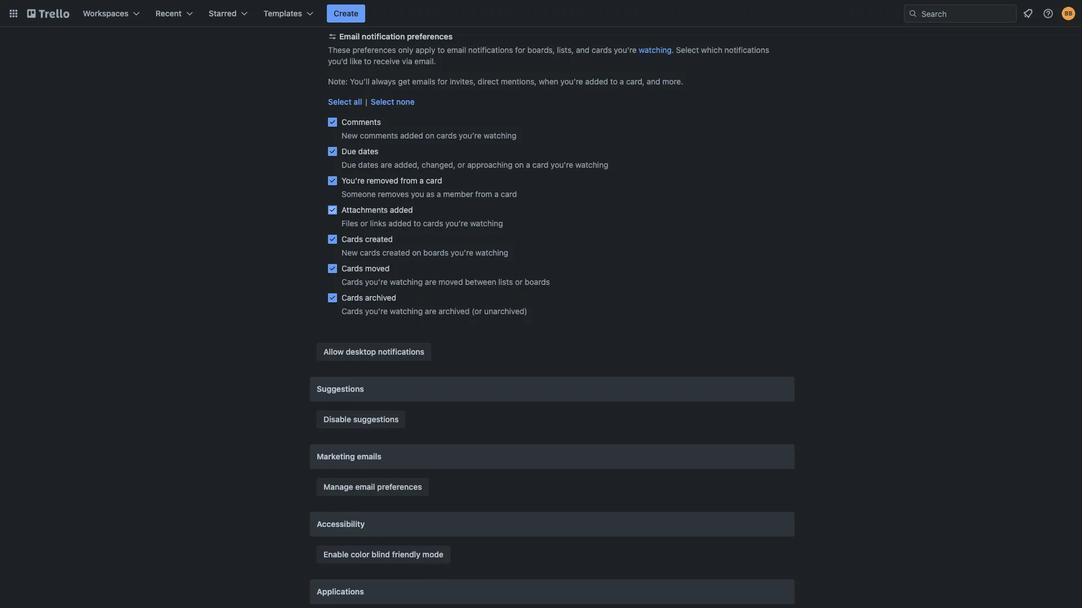 Task type: vqa. For each thing, say whether or not it's contained in the screenshot.


Task type: locate. For each thing, give the bounding box(es) containing it.
accessibility
[[317, 520, 365, 529]]

cards
[[342, 235, 363, 244], [342, 264, 363, 273], [342, 278, 363, 287], [342, 293, 363, 303], [342, 307, 363, 316]]

0 horizontal spatial boards
[[423, 248, 449, 258]]

search image
[[909, 9, 918, 18]]

moved left between
[[439, 278, 463, 287]]

Search field
[[918, 5, 1016, 22]]

0 horizontal spatial moved
[[365, 264, 390, 273]]

emails right get
[[412, 77, 436, 86]]

notifications inside . select which notifications you'd like to receive via email.
[[725, 45, 769, 55]]

email right 'apply'
[[447, 45, 466, 55]]

1 horizontal spatial from
[[475, 190, 492, 199]]

notifications right which
[[725, 45, 769, 55]]

notifications right desktop
[[378, 348, 424, 357]]

added down removes
[[390, 205, 413, 215]]

and right lists,
[[576, 45, 590, 55]]

notifications up "direct"
[[468, 45, 513, 55]]

archived down cards moved
[[365, 293, 396, 303]]

1 vertical spatial are
[[425, 278, 436, 287]]

0 horizontal spatial or
[[360, 219, 368, 228]]

are up the removed
[[381, 160, 392, 170]]

as
[[426, 190, 435, 199]]

card,
[[626, 77, 645, 86]]

(or
[[472, 307, 482, 316]]

dates
[[358, 147, 379, 156], [358, 160, 379, 170]]

on for boards
[[412, 248, 421, 258]]

0 vertical spatial dates
[[358, 147, 379, 156]]

1 vertical spatial card
[[426, 176, 442, 185]]

cards for cards archived
[[342, 293, 363, 303]]

cards moved
[[342, 264, 390, 273]]

marketing emails
[[317, 452, 382, 462]]

2 due from the top
[[342, 160, 356, 170]]

2 dates from the top
[[358, 160, 379, 170]]

dates down due dates
[[358, 160, 379, 170]]

card down approaching
[[501, 190, 517, 199]]

select left all
[[328, 97, 352, 107]]

2 vertical spatial card
[[501, 190, 517, 199]]

boards,
[[528, 45, 555, 55]]

new
[[342, 131, 358, 140], [342, 248, 358, 258]]

open information menu image
[[1043, 8, 1054, 19]]

or
[[458, 160, 465, 170], [360, 219, 368, 228], [515, 278, 523, 287]]

workspaces
[[83, 9, 129, 18]]

cards down as
[[423, 219, 443, 228]]

changed,
[[422, 160, 456, 170]]

1 vertical spatial boards
[[525, 278, 550, 287]]

2 vertical spatial on
[[412, 248, 421, 258]]

card up as
[[426, 176, 442, 185]]

cards down cards created
[[360, 248, 380, 258]]

archived
[[365, 293, 396, 303], [439, 307, 470, 316]]

or right changed,
[[458, 160, 465, 170]]

1 vertical spatial dates
[[358, 160, 379, 170]]

disable suggestions
[[324, 415, 399, 424]]

mentions,
[[501, 77, 537, 86]]

1 horizontal spatial email
[[447, 45, 466, 55]]

select
[[676, 45, 699, 55], [328, 97, 352, 107], [371, 97, 394, 107]]

emails up manage email preferences
[[357, 452, 382, 462]]

to
[[438, 45, 445, 55], [364, 57, 372, 66], [610, 77, 618, 86], [414, 219, 421, 228]]

0 horizontal spatial archived
[[365, 293, 396, 303]]

applications
[[317, 588, 364, 597]]

for left invites,
[[438, 77, 448, 86]]

via
[[402, 57, 412, 66]]

disable
[[324, 415, 351, 424]]

0 vertical spatial from
[[401, 176, 417, 185]]

0 vertical spatial for
[[515, 45, 525, 55]]

0 vertical spatial due
[[342, 147, 356, 156]]

email
[[447, 45, 466, 55], [355, 483, 375, 492]]

added
[[585, 77, 608, 86], [400, 131, 423, 140], [390, 205, 413, 215], [389, 219, 412, 228]]

1 due from the top
[[342, 147, 356, 156]]

preferences
[[407, 32, 453, 41], [353, 45, 396, 55], [377, 483, 422, 492]]

0 vertical spatial emails
[[412, 77, 436, 86]]

always
[[372, 77, 396, 86]]

dates for due dates are added, changed, or approaching on a card you're watching
[[358, 160, 379, 170]]

due for due dates are added, changed, or approaching on a card you're watching
[[342, 160, 356, 170]]

and right card,
[[647, 77, 660, 86]]

a up you
[[420, 176, 424, 185]]

email.
[[415, 57, 436, 66]]

added up added,
[[400, 131, 423, 140]]

email
[[339, 32, 360, 41]]

2 horizontal spatial select
[[676, 45, 699, 55]]

0 horizontal spatial emails
[[357, 452, 382, 462]]

these preferences only apply to email notifications for boards, lists, and cards you're watching
[[328, 45, 672, 55]]

boards right 'lists'
[[525, 278, 550, 287]]

2 new from the top
[[342, 248, 358, 258]]

templates
[[264, 9, 302, 18]]

or down "attachments"
[[360, 219, 368, 228]]

1 new from the top
[[342, 131, 358, 140]]

between
[[465, 278, 496, 287]]

new down comments
[[342, 131, 358, 140]]

on up changed,
[[425, 131, 434, 140]]

comments
[[360, 131, 398, 140]]

starred button
[[202, 5, 255, 23]]

blind
[[372, 550, 390, 560]]

select right |
[[371, 97, 394, 107]]

emails
[[412, 77, 436, 86], [357, 452, 382, 462]]

1 horizontal spatial archived
[[439, 307, 470, 316]]

0 horizontal spatial card
[[426, 176, 442, 185]]

. select which notifications you'd like to receive via email.
[[328, 45, 769, 66]]

0 horizontal spatial email
[[355, 483, 375, 492]]

for
[[515, 45, 525, 55], [438, 77, 448, 86]]

templates button
[[257, 5, 320, 23]]

email right manage at the left of page
[[355, 483, 375, 492]]

from right member
[[475, 190, 492, 199]]

1 horizontal spatial emails
[[412, 77, 436, 86]]

0 notifications image
[[1021, 7, 1035, 20]]

on right approaching
[[515, 160, 524, 170]]

allow desktop notifications
[[324, 348, 424, 357]]

1 horizontal spatial or
[[458, 160, 465, 170]]

1 horizontal spatial notifications
[[468, 45, 513, 55]]

notifications
[[468, 45, 513, 55], [725, 45, 769, 55], [378, 348, 424, 357]]

created down links on the top of page
[[365, 235, 393, 244]]

preferences for notification
[[407, 32, 453, 41]]

are down cards you're watching are moved between lists or boards on the top of the page
[[425, 307, 436, 316]]

1 vertical spatial new
[[342, 248, 358, 258]]

you'll
[[350, 77, 370, 86]]

1 vertical spatial for
[[438, 77, 448, 86]]

0 vertical spatial and
[[576, 45, 590, 55]]

created down cards created
[[382, 248, 410, 258]]

3 cards from the top
[[342, 278, 363, 287]]

select right .
[[676, 45, 699, 55]]

you're
[[614, 45, 637, 55], [561, 77, 583, 86], [459, 131, 482, 140], [551, 160, 573, 170], [445, 219, 468, 228], [451, 248, 473, 258], [365, 278, 388, 287], [365, 307, 388, 316]]

all
[[354, 97, 362, 107]]

due dates
[[342, 147, 379, 156]]

added,
[[394, 160, 420, 170]]

2 horizontal spatial or
[[515, 278, 523, 287]]

on down files or links added to cards you're watching at the left of page
[[412, 248, 421, 258]]

or right 'lists'
[[515, 278, 523, 287]]

are up cards you're watching are archived (or unarchived)
[[425, 278, 436, 287]]

a right as
[[437, 190, 441, 199]]

4 cards from the top
[[342, 293, 363, 303]]

1 cards from the top
[[342, 235, 363, 244]]

to right 'like'
[[364, 57, 372, 66]]

0 vertical spatial new
[[342, 131, 358, 140]]

moved up cards archived
[[365, 264, 390, 273]]

1 vertical spatial email
[[355, 483, 375, 492]]

from down added,
[[401, 176, 417, 185]]

cards created
[[342, 235, 393, 244]]

manage email preferences link
[[317, 479, 429, 497]]

0 vertical spatial boards
[[423, 248, 449, 258]]

1 horizontal spatial moved
[[439, 278, 463, 287]]

0 horizontal spatial on
[[412, 248, 421, 258]]

1 vertical spatial and
[[647, 77, 660, 86]]

attachments
[[342, 205, 388, 215]]

1 horizontal spatial and
[[647, 77, 660, 86]]

1 horizontal spatial on
[[425, 131, 434, 140]]

dates for due dates
[[358, 147, 379, 156]]

like
[[350, 57, 362, 66]]

1 vertical spatial on
[[515, 160, 524, 170]]

2 vertical spatial or
[[515, 278, 523, 287]]

1 vertical spatial archived
[[439, 307, 470, 316]]

manage email preferences
[[324, 483, 422, 492]]

0 vertical spatial on
[[425, 131, 434, 140]]

1 horizontal spatial for
[[515, 45, 525, 55]]

.
[[672, 45, 674, 55]]

and
[[576, 45, 590, 55], [647, 77, 660, 86]]

1 horizontal spatial boards
[[525, 278, 550, 287]]

watching link
[[639, 45, 672, 55]]

are
[[381, 160, 392, 170], [425, 278, 436, 287], [425, 307, 436, 316]]

dates down comments
[[358, 147, 379, 156]]

moved
[[365, 264, 390, 273], [439, 278, 463, 287]]

enable color blind friendly mode link
[[317, 546, 450, 564]]

someone removes you as a member from a card
[[342, 190, 517, 199]]

card right approaching
[[532, 160, 549, 170]]

5 cards from the top
[[342, 307, 363, 316]]

on
[[425, 131, 434, 140], [515, 160, 524, 170], [412, 248, 421, 258]]

2 horizontal spatial on
[[515, 160, 524, 170]]

select inside . select which notifications you'd like to receive via email.
[[676, 45, 699, 55]]

cards for cards you're watching are archived (or unarchived)
[[342, 307, 363, 316]]

0 vertical spatial card
[[532, 160, 549, 170]]

2 vertical spatial preferences
[[377, 483, 422, 492]]

which
[[701, 45, 723, 55]]

preferences for email
[[377, 483, 422, 492]]

1 vertical spatial or
[[360, 219, 368, 228]]

for left boards, at the top
[[515, 45, 525, 55]]

receive
[[374, 57, 400, 66]]

archived left (or
[[439, 307, 470, 316]]

0 vertical spatial preferences
[[407, 32, 453, 41]]

boards up cards you're watching are moved between lists or boards on the top of the page
[[423, 248, 449, 258]]

2 cards from the top
[[342, 264, 363, 273]]

these
[[328, 45, 350, 55]]

a down approaching
[[494, 190, 499, 199]]

you
[[411, 190, 424, 199]]

1 dates from the top
[[358, 147, 379, 156]]

2 vertical spatial are
[[425, 307, 436, 316]]

from
[[401, 176, 417, 185], [475, 190, 492, 199]]

a
[[620, 77, 624, 86], [526, 160, 530, 170], [420, 176, 424, 185], [437, 190, 441, 199], [494, 190, 499, 199]]

0 horizontal spatial select
[[328, 97, 352, 107]]

1 vertical spatial due
[[342, 160, 356, 170]]

added left card,
[[585, 77, 608, 86]]

new down cards created
[[342, 248, 358, 258]]

2 horizontal spatial notifications
[[725, 45, 769, 55]]

someone
[[342, 190, 376, 199]]

lists,
[[557, 45, 574, 55]]

1 vertical spatial preferences
[[353, 45, 396, 55]]

card
[[532, 160, 549, 170], [426, 176, 442, 185], [501, 190, 517, 199]]

enable
[[324, 550, 349, 560]]



Task type: describe. For each thing, give the bounding box(es) containing it.
0 vertical spatial archived
[[365, 293, 396, 303]]

0 vertical spatial or
[[458, 160, 465, 170]]

unarchived)
[[484, 307, 527, 316]]

are for cards moved
[[425, 278, 436, 287]]

color
[[351, 550, 370, 560]]

cards right lists,
[[592, 45, 612, 55]]

you're
[[342, 176, 365, 185]]

disable suggestions link
[[317, 411, 406, 429]]

due dates are added, changed, or approaching on a card you're watching
[[342, 160, 608, 170]]

cards archived
[[342, 293, 396, 303]]

enable color blind friendly mode
[[324, 550, 444, 560]]

lists
[[499, 278, 513, 287]]

cards for cards moved
[[342, 264, 363, 273]]

recent button
[[149, 5, 200, 23]]

manage
[[324, 483, 353, 492]]

files
[[342, 219, 358, 228]]

you'd
[[328, 57, 348, 66]]

select all button
[[328, 96, 362, 108]]

1 vertical spatial from
[[475, 190, 492, 199]]

cards up changed,
[[437, 131, 457, 140]]

suggestions
[[353, 415, 399, 424]]

allow desktop notifications link
[[317, 343, 431, 361]]

to inside . select which notifications you'd like to receive via email.
[[364, 57, 372, 66]]

get
[[398, 77, 410, 86]]

1 vertical spatial created
[[382, 248, 410, 258]]

cards for cards created
[[342, 235, 363, 244]]

desktop
[[346, 348, 376, 357]]

cards you're watching are moved between lists or boards
[[342, 278, 550, 287]]

removes
[[378, 190, 409, 199]]

0 horizontal spatial for
[[438, 77, 448, 86]]

none
[[396, 97, 415, 107]]

a right approaching
[[526, 160, 530, 170]]

back to home image
[[27, 5, 69, 23]]

added right links on the top of page
[[389, 219, 412, 228]]

mode
[[423, 550, 444, 560]]

1 vertical spatial moved
[[439, 278, 463, 287]]

new comments added on cards you're watching
[[342, 131, 517, 140]]

2 horizontal spatial card
[[532, 160, 549, 170]]

starred
[[209, 9, 237, 18]]

suggestions
[[317, 385, 364, 394]]

are for cards archived
[[425, 307, 436, 316]]

more.
[[662, 77, 683, 86]]

approaching
[[467, 160, 513, 170]]

note:
[[328, 77, 348, 86]]

0 horizontal spatial and
[[576, 45, 590, 55]]

attachments added
[[342, 205, 413, 215]]

0 vertical spatial email
[[447, 45, 466, 55]]

direct
[[478, 77, 499, 86]]

a left card,
[[620, 77, 624, 86]]

notification
[[362, 32, 405, 41]]

primary element
[[0, 0, 1082, 27]]

recent
[[156, 9, 182, 18]]

0 horizontal spatial from
[[401, 176, 417, 185]]

you're removed from a card
[[342, 176, 442, 185]]

0 vertical spatial are
[[381, 160, 392, 170]]

friendly
[[392, 550, 421, 560]]

1 horizontal spatial card
[[501, 190, 517, 199]]

bob builder (bobbuilder40) image
[[1062, 7, 1076, 20]]

select all | select none
[[328, 97, 415, 107]]

allow
[[324, 348, 344, 357]]

to left card,
[[610, 77, 618, 86]]

when
[[539, 77, 558, 86]]

note: you'll always get emails for invites, direct mentions, when you're added to a card, and more.
[[328, 77, 683, 86]]

|
[[365, 97, 367, 107]]

new for new cards created on boards you're watching
[[342, 248, 358, 258]]

1 vertical spatial emails
[[357, 452, 382, 462]]

new for new comments added on cards you're watching
[[342, 131, 358, 140]]

email notification preferences
[[339, 32, 453, 41]]

removed
[[367, 176, 398, 185]]

new cards created on boards you're watching
[[342, 248, 508, 258]]

workspaces button
[[76, 5, 147, 23]]

due for due dates
[[342, 147, 356, 156]]

marketing
[[317, 452, 355, 462]]

invites,
[[450, 77, 476, 86]]

links
[[370, 219, 386, 228]]

cards for cards you're watching are moved between lists or boards
[[342, 278, 363, 287]]

0 vertical spatial moved
[[365, 264, 390, 273]]

comments
[[342, 118, 381, 127]]

0 vertical spatial created
[[365, 235, 393, 244]]

to down you
[[414, 219, 421, 228]]

only
[[398, 45, 413, 55]]

files or links added to cards you're watching
[[342, 219, 503, 228]]

member
[[443, 190, 473, 199]]

on for cards
[[425, 131, 434, 140]]

apply
[[416, 45, 435, 55]]

1 horizontal spatial select
[[371, 97, 394, 107]]

select none button
[[371, 96, 415, 108]]

to right 'apply'
[[438, 45, 445, 55]]

create
[[334, 9, 359, 18]]

cards you're watching are archived (or unarchived)
[[342, 307, 527, 316]]

create button
[[327, 5, 365, 23]]

0 horizontal spatial notifications
[[378, 348, 424, 357]]



